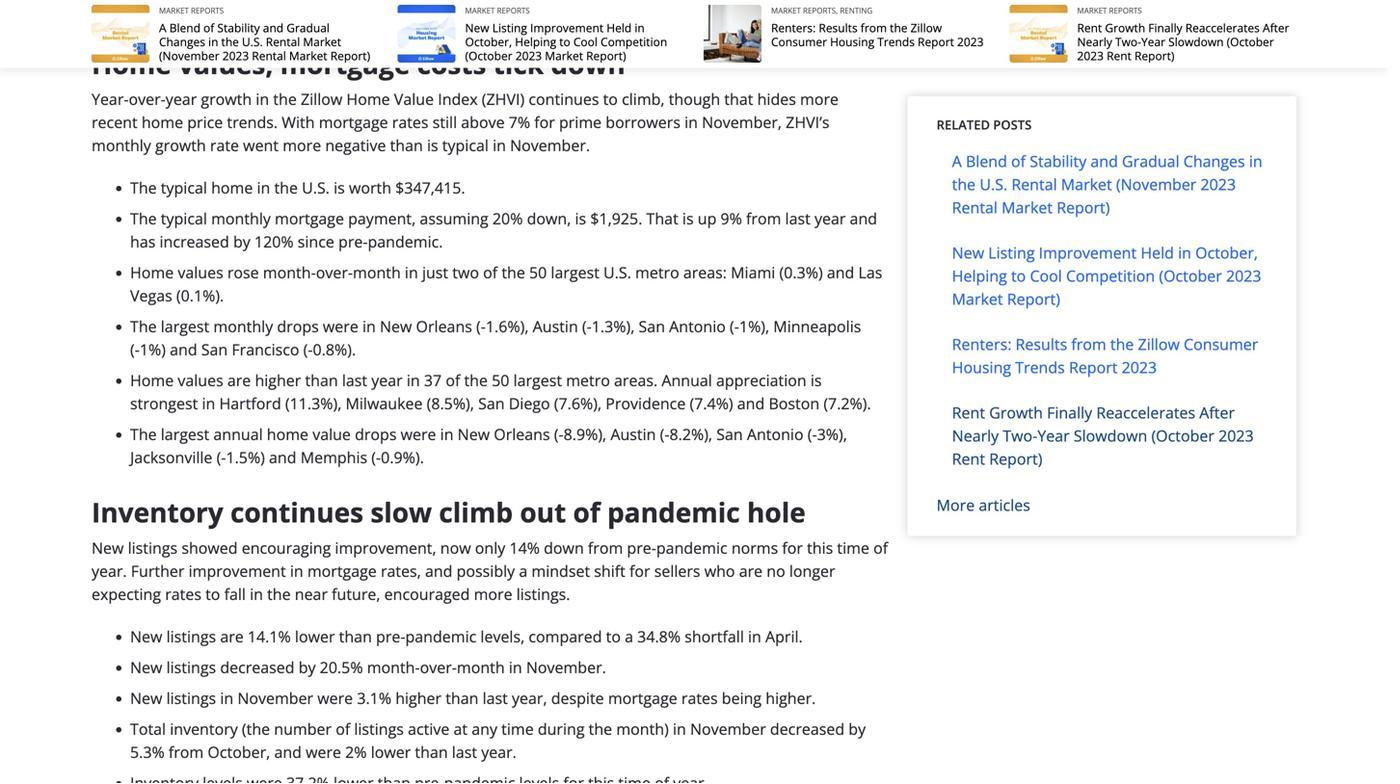 Task type: describe. For each thing, give the bounding box(es) containing it.
0 horizontal spatial lower
[[295, 626, 335, 647]]

the inside a blend of stability and gradual changes in the u.s. rental market (november 2023 rental market report)
[[952, 174, 976, 195]]

u.s. inside a blend of stability and gradual changes in the u.s. rental market (november 2023 rental market report)
[[980, 174, 1008, 195]]

san left francisco
[[201, 339, 228, 360]]

november. inside home values, mortgage costs tick down year-over-year growth in the zillow home value index (zhvi) continues to climb, though that hides more recent home price trends. with mortgage rates still above 7% for prime borrowers in november, zhvi's monthly growth rate went more negative than is typical in november.
[[510, 135, 590, 156]]

(7.4%)
[[690, 393, 733, 414]]

above
[[461, 112, 505, 133]]

2 vertical spatial for
[[629, 561, 650, 582]]

1 horizontal spatial home
[[211, 178, 253, 198]]

gradual inside a blend of stability and gradual changes in the u.s. rental market (november 2023 rental market report)
[[1122, 151, 1180, 172]]

is left worth
[[334, 178, 345, 198]]

two- inside rent growth finally reaccelerates after nearly two-year slowdown (october 2023 rent report)
[[1003, 426, 1038, 446]]

0 vertical spatial more
[[800, 89, 839, 110]]

stability inside market reports a blend of stability and gradual changes in the u.s. rental market (november 2023 rental market report)
[[217, 20, 260, 36]]

tick
[[493, 45, 544, 82]]

diego
[[509, 393, 550, 414]]

(- down providence on the bottom left
[[660, 424, 669, 445]]

last up any on the bottom of page
[[483, 688, 508, 709]]

zhvi's
[[786, 112, 829, 133]]

(- down (7.6%),
[[554, 424, 564, 445]]

14.1%
[[248, 626, 291, 647]]

of inside home values rose month-over-month in just two of the 50 largest u.s. metro areas: miami (0.3%) and las vegas (0.1%).
[[483, 262, 498, 283]]

san right 1.3%),
[[639, 316, 665, 337]]

the inside market reports a blend of stability and gradual changes in the u.s. rental market (november 2023 rental market report)
[[221, 34, 239, 50]]

annual
[[213, 424, 263, 445]]

2 vertical spatial pandemic
[[405, 626, 476, 647]]

0 vertical spatial growth
[[201, 89, 252, 110]]

expecting
[[92, 584, 161, 605]]

memphis
[[300, 447, 367, 468]]

20%
[[492, 208, 523, 229]]

san inside home values are higher than last year in 37 of the 50 largest metro areas. annual appreciation is strongest in hartford (11.3%), milwaukee (8.5%), san diego (7.6%), providence (7.4%) and boston (7.2%).
[[478, 393, 505, 414]]

34.8%
[[637, 626, 681, 647]]

of right this
[[873, 538, 888, 558]]

related
[[937, 116, 990, 134]]

from inside total inventory (the number of listings active at any time during the month) in november decreased by 5.3% from october, and were 2% lower than last year.
[[169, 742, 204, 763]]

1 vertical spatial renters: results from the zillow consumer housing trends report 2023 link
[[952, 334, 1258, 378]]

5.3%
[[130, 742, 165, 763]]

is left up
[[682, 208, 694, 229]]

compared
[[529, 626, 602, 647]]

market reports rent growth finally reaccelerates after nearly two-year slowdown (october 2023 rent report)
[[1077, 5, 1289, 63]]

(november inside a blend of stability and gradual changes in the u.s. rental market (november 2023 rental market report)
[[1116, 174, 1197, 195]]

shift
[[594, 561, 625, 582]]

antonio inside the largest monthly drops were in new orleans (-1.6%), austin (-1.3%), san antonio (-1%), minneapolis (-1%) and san francisco (-0.8%).
[[669, 316, 726, 337]]

and inside the largest annual home value drops were in new orleans (-8.9%), austin (-8.2%), san antonio (-3%), jacksonville (-1.5%) and memphis (-0.9%).
[[269, 447, 296, 468]]

trends.
[[227, 112, 278, 133]]

120%
[[254, 232, 294, 252]]

climb
[[439, 494, 513, 531]]

rental down posts
[[1012, 174, 1057, 195]]

mindset
[[532, 561, 590, 582]]

month- inside home values rose month-over-month in just two of the 50 largest u.s. metro areas: miami (0.3%) and las vegas (0.1%).
[[263, 262, 316, 283]]

1.3%),
[[592, 316, 635, 337]]

providence
[[606, 393, 686, 414]]

improvement,
[[335, 538, 436, 558]]

any
[[472, 719, 497, 740]]

1 vertical spatial more
[[283, 135, 321, 156]]

rate
[[210, 135, 239, 156]]

0 vertical spatial decreased
[[220, 657, 295, 678]]

value
[[394, 89, 434, 110]]

37
[[424, 370, 442, 391]]

blend inside market reports a blend of stability and gradual changes in the u.s. rental market (november 2023 rental market report)
[[169, 20, 200, 36]]

metro inside home values are higher than last year in 37 of the 50 largest metro areas. annual appreciation is strongest in hartford (11.3%), milwaukee (8.5%), san diego (7.6%), providence (7.4%) and boston (7.2%).
[[566, 370, 610, 391]]

held inside market reports new listing improvement held in october, helping to cool competition (october 2023 market report)
[[607, 20, 632, 36]]

hartford
[[219, 393, 281, 414]]

being
[[722, 688, 762, 709]]

1 horizontal spatial month
[[457, 657, 505, 678]]

(7.6%),
[[554, 393, 602, 414]]

down inside home values, mortgage costs tick down year-over-year growth in the zillow home value index (zhvi) continues to climb, though that hides more recent home price trends. with mortgage rates still above 7% for prime borrowers in november, zhvi's monthly growth rate went more negative than is typical in november.
[[551, 45, 625, 82]]

renters: inside 'renters: results from the zillow consumer housing trends report 2023'
[[952, 334, 1012, 355]]

the largest monthly drops were in new orleans (-1.6%), austin (-1.3%), san antonio (-1%), minneapolis (-1%) and san francisco (-0.8%).
[[130, 316, 861, 360]]

of right "out"
[[573, 494, 600, 531]]

sellers
[[654, 561, 700, 582]]

cool inside new listing improvement held in october, helping to cool competition (october 2023 market report)
[[1030, 266, 1062, 286]]

$1,925.
[[590, 208, 642, 229]]

held inside new listing improvement held in october, helping to cool competition (october 2023 market report)
[[1141, 242, 1174, 263]]

new inside new listing improvement held in october, helping to cool competition (october 2023 market report)
[[952, 242, 984, 263]]

in inside the largest annual home value drops were in new orleans (-8.9%), austin (-8.2%), san antonio (-3%), jacksonville (-1.5%) and memphis (-0.9%).
[[440, 424, 454, 445]]

a blend of stability and gradual changes in the u.s. rental market (november 2023 rental market report)
[[952, 151, 1262, 218]]

1 horizontal spatial higher
[[395, 688, 442, 709]]

values,
[[178, 45, 273, 82]]

now
[[440, 538, 471, 558]]

related posts
[[937, 116, 1032, 134]]

listing inside new listing improvement held in october, helping to cool competition (october 2023 market report)
[[988, 242, 1035, 263]]

than up the 'at' in the left of the page
[[446, 688, 479, 709]]

0 horizontal spatial a blend of stability and gradual changes in the u.s. rental market (november 2023 rental market report) link
[[159, 20, 370, 63]]

2023 inside market reports rent growth finally reaccelerates after nearly two-year slowdown (october 2023 rent report)
[[1077, 48, 1104, 63]]

who
[[704, 561, 735, 582]]

pre- inside inventory continues slow climb out of pandemic hole new listings showed encouraging improvement, now only 14% down from pre-pandemic norms for this time of year. further improvement in mortgage rates, and possibly a mindset shift for sellers who are no longer expecting rates to fall in the near future, encouraged more listings.
[[627, 538, 656, 558]]

2 vertical spatial pre-
[[376, 626, 405, 647]]

0.9%).
[[381, 447, 424, 468]]

new inside the largest monthly drops were in new orleans (-1.6%), austin (-1.3%), san antonio (-1%), minneapolis (-1%) and san francisco (-0.8%).
[[380, 316, 412, 337]]

consumer inside "market reports , renting renters: results from the zillow consumer housing trends report 2023"
[[771, 34, 827, 50]]

norms
[[731, 538, 778, 558]]

market reports link for new
[[465, 5, 530, 16]]

orleans inside the largest monthly drops were in new orleans (-1.6%), austin (-1.3%), san antonio (-1%), minneapolis (-1%) and san francisco (-0.8%).
[[416, 316, 472, 337]]

u.s. inside market reports a blend of stability and gradual changes in the u.s. rental market (november 2023 rental market report)
[[242, 34, 263, 50]]

than up new listings decreased by 20.5% month-over-month in november.
[[339, 626, 372, 647]]

last inside total inventory (the number of listings active at any time during the month) in november decreased by 5.3% from october, and were 2% lower than last year.
[[452, 742, 477, 763]]

competition inside new listing improvement held in october, helping to cool competition (october 2023 market report)
[[1066, 266, 1155, 286]]

showed
[[182, 538, 238, 558]]

1 vertical spatial rent growth finally reaccelerates after nearly two-year slowdown (october 2023 rent report) link
[[952, 402, 1254, 469]]

(zhvi)
[[482, 89, 525, 110]]

listing inside market reports new listing improvement held in october, helping to cool competition (october 2023 market report)
[[492, 20, 527, 36]]

since
[[298, 232, 334, 252]]

home left value
[[346, 89, 390, 110]]

1 vertical spatial pandemic
[[656, 538, 727, 558]]

than inside home values are higher than last year in 37 of the 50 largest metro areas. annual appreciation is strongest in hartford (11.3%), milwaukee (8.5%), san diego (7.6%), providence (7.4%) and boston (7.2%).
[[305, 370, 338, 391]]

the inside 'renters: results from the zillow consumer housing trends report 2023'
[[1110, 334, 1134, 355]]

rental up trends.
[[252, 48, 286, 63]]

50 for two
[[529, 262, 547, 283]]

out
[[520, 494, 566, 531]]

and inside market reports a blend of stability and gradual changes in the u.s. rental market (november 2023 rental market report)
[[263, 20, 284, 36]]

report inside "market reports , renting renters: results from the zillow consumer housing trends report 2023"
[[918, 34, 954, 50]]

of inside home values are higher than last year in 37 of the 50 largest metro areas. annual appreciation is strongest in hartford (11.3%), milwaukee (8.5%), san diego (7.6%), providence (7.4%) and boston (7.2%).
[[446, 370, 460, 391]]

future,
[[332, 584, 380, 605]]

(- down miami
[[730, 316, 739, 337]]

annual
[[662, 370, 712, 391]]

two- inside market reports rent growth finally reaccelerates after nearly two-year slowdown (october 2023 rent report)
[[1115, 34, 1141, 50]]

were down 20.5%
[[317, 688, 353, 709]]

encouraged
[[384, 584, 470, 605]]

new listings decreased by 20.5% month-over-month in november.
[[130, 657, 606, 678]]

this
[[807, 538, 833, 558]]

by inside the typical monthly mortgage payment, assuming 20% down, is $1,925. that is up 9% from last year and has increased by 120% since pre-pandemic.
[[233, 232, 250, 252]]

2%
[[345, 742, 367, 763]]

austin inside the largest monthly drops were in new orleans (-1.6%), austin (-1.3%), san antonio (-1%), minneapolis (-1%) and san francisco (-0.8%).
[[533, 316, 578, 337]]

(- right francisco
[[303, 339, 313, 360]]

more articles
[[937, 495, 1030, 516]]

after inside market reports rent growth finally reaccelerates after nearly two-year slowdown (october 2023 rent report)
[[1263, 20, 1289, 36]]

a inside market reports a blend of stability and gradual changes in the u.s. rental market (november 2023 rental market report)
[[159, 20, 166, 36]]

1.5%)
[[226, 447, 265, 468]]

posts
[[993, 116, 1032, 134]]

report) inside a blend of stability and gradual changes in the u.s. rental market (november 2023 rental market report)
[[1057, 197, 1110, 218]]

market reports link for a
[[159, 5, 224, 16]]

the typical home in the u.s. is worth $347,415.
[[130, 178, 465, 198]]

cool inside market reports new listing improvement held in october, helping to cool competition (october 2023 market report)
[[573, 34, 598, 50]]

costs
[[417, 45, 486, 82]]

april.
[[765, 626, 803, 647]]

new inside the largest annual home value drops were in new orleans (-8.9%), austin (-8.2%), san antonio (-3%), jacksonville (-1.5%) and memphis (-0.9%).
[[458, 424, 490, 445]]

rates inside inventory continues slow climb out of pandemic hole new listings showed encouraging improvement, now only 14% down from pre-pandemic norms for this time of year. further improvement in mortgage rates, and possibly a mindset shift for sellers who are no longer expecting rates to fall in the near future, encouraged more listings.
[[165, 584, 201, 605]]

0 horizontal spatial november
[[237, 688, 313, 709]]

during
[[538, 719, 585, 740]]

with
[[282, 112, 315, 133]]

the for the largest annual home value drops were in new orleans (-8.9%), austin (-8.2%), san antonio (-3%), jacksonville (-1.5%) and memphis (-0.9%).
[[130, 424, 157, 445]]

(november inside market reports a blend of stability and gradual changes in the u.s. rental market (november 2023 rental market report)
[[159, 48, 219, 63]]

went
[[243, 135, 279, 156]]

3%),
[[817, 424, 847, 445]]

report) inside rent growth finally reaccelerates after nearly two-year slowdown (october 2023 rent report)
[[989, 449, 1042, 469]]

pre- inside the typical monthly mortgage payment, assuming 20% down, is $1,925. that is up 9% from last year and has increased by 120% since pre-pandemic.
[[338, 232, 368, 252]]

over- inside home values, mortgage costs tick down year-over-year growth in the zillow home value index (zhvi) continues to climb, though that hides more recent home price trends. with mortgage rates still above 7% for prime borrowers in november, zhvi's monthly growth rate went more negative than is typical in november.
[[129, 89, 166, 110]]

at
[[454, 719, 468, 740]]

1 vertical spatial november.
[[526, 657, 606, 678]]

0 vertical spatial renters: results from the zillow consumer housing trends report 2023 link
[[771, 20, 984, 50]]

active
[[408, 719, 450, 740]]

1 horizontal spatial month-
[[367, 657, 420, 678]]

(- right memphis
[[371, 447, 381, 468]]

only
[[475, 538, 505, 558]]

finally inside market reports rent growth finally reaccelerates after nearly two-year slowdown (october 2023 rent report)
[[1148, 20, 1182, 36]]

(0.1%).
[[176, 285, 224, 306]]

mortgage up with
[[280, 45, 410, 82]]

largest inside the largest monthly drops were in new orleans (-1.6%), austin (-1.3%), san antonio (-1%), minneapolis (-1%) and san francisco (-0.8%).
[[161, 316, 209, 337]]

las
[[858, 262, 882, 283]]

year. inside total inventory (the number of listings active at any time during the month) in november decreased by 5.3% from october, and were 2% lower than last year.
[[481, 742, 517, 763]]

growth inside market reports rent growth finally reaccelerates after nearly two-year slowdown (october 2023 rent report)
[[1105, 20, 1145, 36]]

market inside new listing improvement held in october, helping to cool competition (october 2023 market report)
[[952, 289, 1003, 309]]

monthly for typical
[[211, 208, 271, 229]]

more articles link
[[937, 495, 1030, 516]]

0.8%).
[[313, 339, 356, 360]]

continues inside inventory continues slow climb out of pandemic hole new listings showed encouraging improvement, now only 14% down from pre-pandemic norms for this time of year. further improvement in mortgage rates, and possibly a mindset shift for sellers who are no longer expecting rates to fall in the near future, encouraged more listings.
[[230, 494, 363, 531]]

over- inside home values rose month-over-month in just two of the 50 largest u.s. metro areas: miami (0.3%) and las vegas (0.1%).
[[316, 262, 353, 283]]

to inside home values, mortgage costs tick down year-over-year growth in the zillow home value index (zhvi) continues to climb, though that hides more recent home price trends. with mortgage rates still above 7% for prime borrowers in november, zhvi's monthly growth rate went more negative than is typical in november.
[[603, 89, 618, 110]]

improvement inside market reports new listing improvement held in october, helping to cool competition (october 2023 market report)
[[530, 20, 604, 36]]

listings.
[[516, 584, 570, 605]]

typical for the typical home in the u.s. is worth $347,415.
[[161, 178, 207, 198]]

reports for improvement
[[497, 5, 530, 16]]

mortgage up 'month)'
[[608, 688, 677, 709]]

further
[[131, 561, 185, 582]]

1 vertical spatial for
[[782, 538, 803, 558]]

2 vertical spatial rates
[[681, 688, 718, 709]]

rental up with
[[266, 34, 300, 50]]

francisco
[[232, 339, 299, 360]]

climb,
[[622, 89, 665, 110]]

8.2%),
[[669, 424, 712, 445]]

new listing improvement held in october, helping to cool competition (october 2023 market report) link for market reports
[[465, 20, 667, 63]]

hole
[[747, 494, 806, 531]]

no
[[767, 561, 785, 582]]

1 horizontal spatial a blend of stability and gradual changes in the u.s. rental market (november 2023 rental market report) link
[[952, 151, 1262, 218]]

listings inside total inventory (the number of listings active at any time during the month) in november decreased by 5.3% from october, and were 2% lower than last year.
[[354, 719, 404, 740]]

housing inside "market reports , renting renters: results from the zillow consumer housing trends report 2023"
[[830, 34, 874, 50]]

in inside market reports new listing improvement held in october, helping to cool competition (october 2023 market report)
[[635, 20, 645, 36]]

(11.3%),
[[285, 393, 342, 414]]

2 horizontal spatial over-
[[420, 657, 457, 678]]

from inside the typical monthly mortgage payment, assuming 20% down, is $1,925. that is up 9% from last year and has increased by 120% since pre-pandemic.
[[746, 208, 781, 229]]

from inside inventory continues slow climb out of pandemic hole new listings showed encouraging improvement, now only 14% down from pre-pandemic norms for this time of year. further improvement in mortgage rates, and possibly a mindset shift for sellers who are no longer expecting rates to fall in the near future, encouraged more listings.
[[588, 538, 623, 558]]

finally inside rent growth finally reaccelerates after nearly two-year slowdown (october 2023 rent report)
[[1047, 402, 1092, 423]]

number
[[274, 719, 332, 740]]

are inside inventory continues slow climb out of pandemic hole new listings showed encouraging improvement, now only 14% down from pre-pandemic norms for this time of year. further improvement in mortgage rates, and possibly a mindset shift for sellers who are no longer expecting rates to fall in the near future, encouraged more listings.
[[739, 561, 763, 582]]

helping inside new listing improvement held in october, helping to cool competition (october 2023 market report)
[[952, 266, 1007, 286]]

competition inside market reports new listing improvement held in october, helping to cool competition (october 2023 market report)
[[601, 34, 667, 50]]

than inside home values, mortgage costs tick down year-over-year growth in the zillow home value index (zhvi) continues to climb, though that hides more recent home price trends. with mortgage rates still above 7% for prime borrowers in november, zhvi's monthly growth rate went more negative than is typical in november.
[[390, 135, 423, 156]]

2023 inside market reports a blend of stability and gradual changes in the u.s. rental market (november 2023 rental market report)
[[222, 48, 249, 63]]

antonio inside the largest annual home value drops were in new orleans (-8.9%), austin (-8.2%), san antonio (-3%), jacksonville (-1.5%) and memphis (-0.9%).
[[747, 424, 804, 445]]

a inside inventory continues slow climb out of pandemic hole new listings showed encouraging improvement, now only 14% down from pre-pandemic norms for this time of year. further improvement in mortgage rates, and possibly a mindset shift for sellers who are no longer expecting rates to fall in the near future, encouraged more listings.
[[519, 561, 528, 582]]

new listing improvement held in october, helping to cool competition (october 2023 market report) link for a blend of stability and gradual changes in the u.s. rental market (november 2023 rental market report)
[[952, 242, 1261, 309]]

(- down "boston"
[[808, 424, 817, 445]]

the inside home values are higher than last year in 37 of the 50 largest metro areas. annual appreciation is strongest in hartford (11.3%), milwaukee (8.5%), san diego (7.6%), providence (7.4%) and boston (7.2%).
[[464, 370, 488, 391]]

(0.3%)
[[779, 262, 823, 283]]

the for the typical home in the u.s. is worth $347,415.
[[130, 178, 157, 198]]

year inside the typical monthly mortgage payment, assuming 20% down, is $1,925. that is up 9% from last year and has increased by 120% since pre-pandemic.
[[815, 208, 846, 229]]

and inside home values are higher than last year in 37 of the 50 largest metro areas. annual appreciation is strongest in hartford (11.3%), milwaukee (8.5%), san diego (7.6%), providence (7.4%) and boston (7.2%).
[[737, 393, 765, 414]]

and inside total inventory (the number of listings active at any time during the month) in november decreased by 5.3% from october, and were 2% lower than last year.
[[274, 742, 302, 763]]

(- down vegas on the left
[[130, 339, 140, 360]]

1.6%),
[[486, 316, 529, 337]]

zillow inside 'renters: results from the zillow consumer housing trends report 2023'
[[1138, 334, 1180, 355]]

$347,415.
[[395, 178, 465, 198]]



Task type: locate. For each thing, give the bounding box(es) containing it.
still
[[433, 112, 457, 133]]

a inside a blend of stability and gradual changes in the u.s. rental market (november 2023 rental market report)
[[952, 151, 962, 172]]

is right down,
[[575, 208, 586, 229]]

nearly inside market reports rent growth finally reaccelerates after nearly two-year slowdown (october 2023 rent report)
[[1077, 34, 1112, 50]]

typical inside home values, mortgage costs tick down year-over-year growth in the zillow home value index (zhvi) continues to climb, though that hides more recent home price trends. with mortgage rates still above 7% for prime borrowers in november, zhvi's monthly growth rate went more negative than is typical in november.
[[442, 135, 489, 156]]

home for rose
[[130, 262, 174, 283]]

0 vertical spatial listing
[[492, 20, 527, 36]]

november down being
[[690, 719, 766, 740]]

home for are
[[130, 370, 174, 391]]

of right two
[[483, 262, 498, 283]]

market reports a blend of stability and gradual changes in the u.s. rental market (november 2023 rental market report)
[[159, 5, 370, 63]]

the largest annual home value drops were in new orleans (-8.9%), austin (-8.2%), san antonio (-3%), jacksonville (-1.5%) and memphis (-0.9%).
[[130, 424, 847, 468]]

0 horizontal spatial rates
[[165, 584, 201, 605]]

reaccelerates inside market reports rent growth finally reaccelerates after nearly two-year slowdown (october 2023 rent report)
[[1185, 20, 1260, 36]]

november up (the
[[237, 688, 313, 709]]

1 vertical spatial month
[[457, 657, 505, 678]]

0 vertical spatial zillow
[[911, 20, 942, 36]]

a blend of stability and gradual changes in the u.s. rental market (november 2023 rental market report) link
[[159, 20, 370, 63], [952, 151, 1262, 218]]

50 up diego
[[492, 370, 509, 391]]

index
[[438, 89, 478, 110]]

1 horizontal spatial renters:
[[952, 334, 1012, 355]]

0 vertical spatial changes
[[159, 34, 205, 50]]

reaccelerates inside rent growth finally reaccelerates after nearly two-year slowdown (october 2023 rent report)
[[1096, 402, 1195, 423]]

a
[[519, 561, 528, 582], [625, 626, 633, 647]]

50 inside home values are higher than last year in 37 of the 50 largest metro areas. annual appreciation is strongest in hartford (11.3%), milwaukee (8.5%), san diego (7.6%), providence (7.4%) and boston (7.2%).
[[492, 370, 509, 391]]

1 horizontal spatial drops
[[355, 424, 397, 445]]

1 vertical spatial home
[[211, 178, 253, 198]]

near
[[295, 584, 328, 605]]

higher down francisco
[[255, 370, 301, 391]]

november. down prime
[[510, 135, 590, 156]]

antonio
[[669, 316, 726, 337], [747, 424, 804, 445]]

0 horizontal spatial year.
[[92, 561, 127, 582]]

gradual inside market reports a blend of stability and gradual changes in the u.s. rental market (november 2023 rental market report)
[[287, 20, 330, 36]]

1 vertical spatial continues
[[230, 494, 363, 531]]

1 horizontal spatial housing
[[952, 357, 1011, 378]]

year inside home values are higher than last year in 37 of the 50 largest metro areas. annual appreciation is strongest in hartford (11.3%), milwaukee (8.5%), san diego (7.6%), providence (7.4%) and boston (7.2%).
[[371, 370, 403, 391]]

home inside home values, mortgage costs tick down year-over-year growth in the zillow home value index (zhvi) continues to climb, though that hides more recent home price trends. with mortgage rates still above 7% for prime borrowers in november, zhvi's monthly growth rate went more negative than is typical in november.
[[142, 112, 183, 133]]

1 horizontal spatial consumer
[[1184, 334, 1258, 355]]

stability
[[217, 20, 260, 36], [1030, 151, 1087, 172]]

month inside home values rose month-over-month in just two of the 50 largest u.s. metro areas: miami (0.3%) and las vegas (0.1%).
[[353, 262, 401, 283]]

antonio down "areas:"
[[669, 316, 726, 337]]

are for new listings are 14.1% lower than pre-pandemic levels, compared to a 34.8% shortfall in april.
[[220, 626, 244, 647]]

u.s. up the since
[[302, 178, 330, 198]]

0 vertical spatial pandemic
[[607, 494, 740, 531]]

0 vertical spatial rent growth finally reaccelerates after nearly two-year slowdown (october 2023 rent report) link
[[1077, 20, 1289, 63]]

0 vertical spatial consumer
[[771, 34, 827, 50]]

last down the 'at' in the left of the page
[[452, 742, 477, 763]]

0 vertical spatial finally
[[1148, 20, 1182, 36]]

reports inside market reports new listing improvement held in october, helping to cool competition (october 2023 market report)
[[497, 5, 530, 16]]

report) inside market reports rent growth finally reaccelerates after nearly two-year slowdown (october 2023 rent report)
[[1135, 48, 1175, 63]]

of inside total inventory (the number of listings active at any time during the month) in november decreased by 5.3% from october, and were 2% lower than last year.
[[336, 719, 350, 740]]

largest
[[551, 262, 599, 283], [161, 316, 209, 337], [513, 370, 562, 391], [161, 424, 209, 445]]

0 vertical spatial time
[[837, 538, 869, 558]]

san left diego
[[478, 393, 505, 414]]

monthly inside the typical monthly mortgage payment, assuming 20% down, is $1,925. that is up 9% from last year and has increased by 120% since pre-pandemic.
[[211, 208, 271, 229]]

1 vertical spatial drops
[[355, 424, 397, 445]]

0 horizontal spatial by
[[233, 232, 250, 252]]

home up year-
[[92, 45, 171, 82]]

than down value
[[390, 135, 423, 156]]

more inside inventory continues slow climb out of pandemic hole new listings showed encouraging improvement, now only 14% down from pre-pandemic norms for this time of year. further improvement in mortgage rates, and possibly a mindset shift for sellers who are no longer expecting rates to fall in the near future, encouraged more listings.
[[474, 584, 512, 605]]

improvement
[[530, 20, 604, 36], [1039, 242, 1137, 263]]

of right 37
[[446, 370, 460, 391]]

1 vertical spatial zillow
[[301, 89, 342, 110]]

lower right the 2%
[[371, 742, 411, 763]]

9%
[[721, 208, 742, 229]]

were inside the largest annual home value drops were in new orleans (-8.9%), austin (-8.2%), san antonio (-3%), jacksonville (-1.5%) and memphis (-0.9%).
[[401, 424, 436, 445]]

0 horizontal spatial more
[[283, 135, 321, 156]]

a blend of stability and gradual changes in the u.s. rental market (november 2023 rental market report) link up trends.
[[159, 20, 370, 63]]

,
[[836, 5, 838, 16]]

0 vertical spatial gradual
[[287, 20, 330, 36]]

more down possibly on the left bottom
[[474, 584, 512, 605]]

down up prime
[[551, 45, 625, 82]]

1 vertical spatial over-
[[316, 262, 353, 283]]

1 horizontal spatial two-
[[1115, 34, 1141, 50]]

antonio down "boston"
[[747, 424, 804, 445]]

than inside total inventory (the number of listings active at any time during the month) in november decreased by 5.3% from october, and were 2% lower than last year.
[[415, 742, 448, 763]]

1 horizontal spatial gradual
[[1122, 151, 1180, 172]]

higher.
[[766, 688, 816, 709]]

orleans down just
[[416, 316, 472, 337]]

0 vertical spatial over-
[[129, 89, 166, 110]]

inventory
[[170, 719, 238, 740]]

value
[[313, 424, 351, 445]]

home left price
[[142, 112, 183, 133]]

values for hartford
[[178, 370, 223, 391]]

over- down the since
[[316, 262, 353, 283]]

for inside home values, mortgage costs tick down year-over-year growth in the zillow home value index (zhvi) continues to climb, though that hides more recent home price trends. with mortgage rates still above 7% for prime borrowers in november, zhvi's monthly growth rate went more negative than is typical in november.
[[534, 112, 555, 133]]

for right 7% on the top left of page
[[534, 112, 555, 133]]

vegas
[[130, 285, 172, 306]]

1 vertical spatial year
[[815, 208, 846, 229]]

blend down related posts
[[966, 151, 1007, 172]]

time inside total inventory (the number of listings active at any time during the month) in november decreased by 5.3% from october, and were 2% lower than last year.
[[501, 719, 534, 740]]

0 vertical spatial a blend of stability and gradual changes in the u.s. rental market (november 2023 rental market report) link
[[159, 20, 370, 63]]

is inside home values are higher than last year in 37 of the 50 largest metro areas. annual appreciation is strongest in hartford (11.3%), milwaukee (8.5%), san diego (7.6%), providence (7.4%) and boston (7.2%).
[[811, 370, 822, 391]]

time inside inventory continues slow climb out of pandemic hole new listings showed encouraging improvement, now only 14% down from pre-pandemic norms for this time of year. further improvement in mortgage rates, and possibly a mindset shift for sellers who are no longer expecting rates to fall in the near future, encouraged more listings.
[[837, 538, 869, 558]]

1 the from the top
[[130, 178, 157, 198]]

assuming
[[420, 208, 488, 229]]

3 reports from the left
[[803, 5, 836, 16]]

20.5%
[[320, 657, 363, 678]]

1 vertical spatial october,
[[1195, 242, 1258, 263]]

1 horizontal spatial after
[[1263, 20, 1289, 36]]

renters: results from the zillow consumer housing trends report 2023 link down new listing improvement held in october, helping to cool competition (october 2023 market report)
[[952, 334, 1258, 378]]

listings for decreased
[[166, 657, 216, 678]]

4 market reports link from the left
[[1077, 5, 1142, 16]]

pre-
[[338, 232, 368, 252], [627, 538, 656, 558], [376, 626, 405, 647]]

pre- down payment,
[[338, 232, 368, 252]]

monthly up francisco
[[213, 316, 273, 337]]

time
[[837, 538, 869, 558], [501, 719, 534, 740]]

1 reports from the left
[[191, 5, 224, 16]]

listings for are
[[166, 626, 216, 647]]

0 horizontal spatial results
[[819, 20, 858, 36]]

rental
[[266, 34, 300, 50], [252, 48, 286, 63], [1012, 174, 1057, 195], [952, 197, 998, 218]]

0 vertical spatial improvement
[[530, 20, 604, 36]]

metro
[[635, 262, 679, 283], [566, 370, 610, 391]]

home for mortgage
[[92, 45, 171, 82]]

month- up '3.1%'
[[367, 657, 420, 678]]

home down rate
[[211, 178, 253, 198]]

largest down down,
[[551, 262, 599, 283]]

improvement inside new listing improvement held in october, helping to cool competition (october 2023 market report)
[[1039, 242, 1137, 263]]

1 vertical spatial a
[[625, 626, 633, 647]]

longer
[[789, 561, 835, 582]]

growth down price
[[155, 135, 206, 156]]

the for the typical monthly mortgage payment, assuming 20% down, is $1,925. that is up 9% from last year and has increased by 120% since pre-pandemic.
[[130, 208, 157, 229]]

year-
[[92, 89, 129, 110]]

monthly inside home values, mortgage costs tick down year-over-year growth in the zillow home value index (zhvi) continues to climb, though that hides more recent home price trends. with mortgage rates still above 7% for prime borrowers in november, zhvi's monthly growth rate went more negative than is typical in november.
[[92, 135, 151, 156]]

improvement up tick
[[530, 20, 604, 36]]

new listing improvement held in october, helping to cool competition (october 2023 market report) link up 'renters: results from the zillow consumer housing trends report 2023'
[[952, 242, 1261, 309]]

has
[[130, 232, 156, 252]]

mortgage up the negative
[[319, 112, 388, 133]]

2023 inside market reports new listing improvement held in october, helping to cool competition (october 2023 market report)
[[515, 48, 542, 63]]

reports for finally
[[1109, 5, 1142, 16]]

50 down the typical monthly mortgage payment, assuming 20% down, is $1,925. that is up 9% from last year and has increased by 120% since pre-pandemic.
[[529, 262, 547, 283]]

(october inside market reports rent growth finally reaccelerates after nearly two-year slowdown (october 2023 rent report)
[[1227, 34, 1274, 50]]

0 horizontal spatial blend
[[169, 20, 200, 36]]

(- up (7.6%),
[[582, 316, 592, 337]]

home inside home values are higher than last year in 37 of the 50 largest metro areas. annual appreciation is strongest in hartford (11.3%), milwaukee (8.5%), san diego (7.6%), providence (7.4%) and boston (7.2%).
[[130, 370, 174, 391]]

0 vertical spatial drops
[[277, 316, 319, 337]]

2023 inside "market reports , renting renters: results from the zillow consumer housing trends report 2023"
[[957, 34, 984, 50]]

year up price
[[166, 89, 197, 110]]

1 horizontal spatial slowdown
[[1168, 34, 1224, 50]]

a blend of stability and gradual changes in the u.s. rental market (november 2023 rental market report) link up new listing improvement held in october, helping to cool competition (october 2023 market report)
[[952, 151, 1262, 218]]

levels,
[[480, 626, 525, 647]]

lower
[[295, 626, 335, 647], [371, 742, 411, 763]]

1 horizontal spatial changes
[[1184, 151, 1245, 172]]

pandemic.
[[368, 232, 443, 252]]

new listings are 14.1% lower than pre-pandemic levels, compared to a 34.8% shortfall in april.
[[130, 626, 803, 647]]

november inside total inventory (the number of listings active at any time during the month) in november decreased by 5.3% from october, and were 2% lower than last year.
[[690, 719, 766, 740]]

0 horizontal spatial growth
[[989, 402, 1043, 423]]

report)
[[330, 48, 370, 63], [586, 48, 626, 63], [1135, 48, 1175, 63], [1057, 197, 1110, 218], [1007, 289, 1060, 309], [989, 449, 1042, 469]]

are for home values are higher than last year in 37 of the 50 largest metro areas. annual appreciation is strongest in hartford (11.3%), milwaukee (8.5%), san diego (7.6%), providence (7.4%) and boston (7.2%).
[[227, 370, 251, 391]]

2 vertical spatial year
[[371, 370, 403, 391]]

month- down 120%
[[263, 262, 316, 283]]

0 vertical spatial values
[[178, 262, 223, 283]]

down inside inventory continues slow climb out of pandemic hole new listings showed encouraging improvement, now only 14% down from pre-pandemic norms for this time of year. further improvement in mortgage rates, and possibly a mindset shift for sellers who are no longer expecting rates to fall in the near future, encouraged more listings.
[[544, 538, 584, 558]]

1 horizontal spatial austin
[[611, 424, 656, 445]]

u.s. down $1,925.
[[604, 262, 631, 283]]

pre- up sellers
[[627, 538, 656, 558]]

1 horizontal spatial report
[[1069, 357, 1118, 378]]

year
[[1141, 34, 1165, 50], [1038, 426, 1070, 446]]

1 vertical spatial by
[[299, 657, 316, 678]]

1 horizontal spatial helping
[[952, 266, 1007, 286]]

home down (11.3%),
[[267, 424, 309, 445]]

u.s.
[[242, 34, 263, 50], [980, 174, 1008, 195], [302, 178, 330, 198], [604, 262, 631, 283]]

november. down "compared"
[[526, 657, 606, 678]]

though
[[669, 89, 720, 110]]

0 horizontal spatial finally
[[1047, 402, 1092, 423]]

0 vertical spatial month
[[353, 262, 401, 283]]

and inside inventory continues slow climb out of pandemic hole new listings showed encouraging improvement, now only 14% down from pre-pandemic norms for this time of year. further improvement in mortgage rates, and possibly a mindset shift for sellers who are no longer expecting rates to fall in the near future, encouraged more listings.
[[425, 561, 453, 582]]

(- down annual
[[216, 447, 226, 468]]

0 vertical spatial year
[[1141, 34, 1165, 50]]

typical for the typical monthly mortgage payment, assuming 20% down, is $1,925. that is up 9% from last year and has increased by 120% since pre-pandemic.
[[161, 208, 207, 229]]

rates down value
[[392, 112, 429, 133]]

from inside "market reports , renting renters: results from the zillow consumer housing trends report 2023"
[[861, 20, 887, 36]]

zillow inside "market reports , renting renters: results from the zillow consumer housing trends report 2023"
[[911, 20, 942, 36]]

1 vertical spatial a
[[952, 151, 962, 172]]

2 reports from the left
[[497, 5, 530, 16]]

1 market reports link from the left
[[159, 5, 224, 16]]

from down renting 'link'
[[861, 20, 887, 36]]

consumer inside 'renters: results from the zillow consumer housing trends report 2023'
[[1184, 334, 1258, 355]]

competition up climb,
[[601, 34, 667, 50]]

fall
[[224, 584, 246, 605]]

last inside the typical monthly mortgage payment, assuming 20% down, is $1,925. that is up 9% from last year and has increased by 120% since pre-pandemic.
[[785, 208, 811, 229]]

0 horizontal spatial metro
[[566, 370, 610, 391]]

2 horizontal spatial more
[[800, 89, 839, 110]]

1 vertical spatial time
[[501, 719, 534, 740]]

1 horizontal spatial for
[[629, 561, 650, 582]]

0 horizontal spatial renters:
[[771, 20, 816, 36]]

boston
[[769, 393, 820, 414]]

trends inside 'renters: results from the zillow consumer housing trends report 2023'
[[1015, 357, 1065, 378]]

austin down providence on the bottom left
[[611, 424, 656, 445]]

0 horizontal spatial trends
[[877, 34, 915, 50]]

are up hartford
[[227, 370, 251, 391]]

a left "34.8%"
[[625, 626, 633, 647]]

values inside home values rose month-over-month in just two of the 50 largest u.s. metro areas: miami (0.3%) and las vegas (0.1%).
[[178, 262, 223, 283]]

0 horizontal spatial continues
[[230, 494, 363, 531]]

month-
[[263, 262, 316, 283], [367, 657, 420, 678]]

0 horizontal spatial housing
[[830, 34, 874, 50]]

for left this
[[782, 538, 803, 558]]

1 horizontal spatial a
[[952, 151, 962, 172]]

(8.5%),
[[427, 393, 474, 414]]

(october inside rent growth finally reaccelerates after nearly two-year slowdown (october 2023 rent report)
[[1151, 426, 1215, 446]]

year.
[[92, 561, 127, 582], [481, 742, 517, 763]]

0 vertical spatial blend
[[169, 20, 200, 36]]

inventory
[[92, 494, 223, 531]]

1 vertical spatial helping
[[952, 266, 1007, 286]]

in inside the largest monthly drops were in new orleans (-1.6%), austin (-1.3%), san antonio (-1%), minneapolis (-1%) and san francisco (-0.8%).
[[362, 316, 376, 337]]

3 the from the top
[[130, 316, 157, 337]]

borrowers
[[606, 112, 681, 133]]

(7.2%).
[[824, 393, 871, 414]]

metro left "areas:"
[[635, 262, 679, 283]]

mortgage up future,
[[307, 561, 377, 582]]

from inside 'renters: results from the zillow consumer housing trends report 2023'
[[1071, 334, 1106, 355]]

market reports new listing improvement held in october, helping to cool competition (october 2023 market report)
[[465, 5, 667, 63]]

2 values from the top
[[178, 370, 223, 391]]

1 horizontal spatial orleans
[[494, 424, 550, 445]]

from right 9% at the top of the page
[[746, 208, 781, 229]]

in inside market reports a blend of stability and gradual changes in the u.s. rental market (november 2023 rental market report)
[[208, 34, 218, 50]]

drops up francisco
[[277, 316, 319, 337]]

jacksonville
[[130, 447, 212, 468]]

were inside total inventory (the number of listings active at any time during the month) in november decreased by 5.3% from october, and were 2% lower than last year.
[[306, 742, 341, 763]]

held down a blend of stability and gradual changes in the u.s. rental market (november 2023 rental market report)
[[1141, 242, 1174, 263]]

reports for of
[[191, 5, 224, 16]]

results down ,
[[819, 20, 858, 36]]

improvement down a blend of stability and gradual changes in the u.s. rental market (november 2023 rental market report)
[[1039, 242, 1137, 263]]

rent growth finally reaccelerates after nearly two-year slowdown (october 2023 rent report)
[[952, 402, 1254, 469]]

from up shift
[[588, 538, 623, 558]]

report inside 'renters: results from the zillow consumer housing trends report 2023'
[[1069, 357, 1118, 378]]

0 vertical spatial held
[[607, 20, 632, 36]]

of inside a blend of stability and gradual changes in the u.s. rental market (november 2023 rental market report)
[[1011, 151, 1026, 172]]

4 reports from the left
[[1109, 5, 1142, 16]]

home
[[142, 112, 183, 133], [211, 178, 253, 198], [267, 424, 309, 445]]

improvement
[[189, 561, 286, 582]]

2 vertical spatial home
[[267, 424, 309, 445]]

1 vertical spatial trends
[[1015, 357, 1065, 378]]

decreased inside total inventory (the number of listings active at any time during the month) in november decreased by 5.3% from october, and were 2% lower than last year.
[[770, 719, 845, 740]]

0 horizontal spatial nearly
[[952, 426, 999, 446]]

of down posts
[[1011, 151, 1026, 172]]

report) inside market reports new listing improvement held in october, helping to cool competition (october 2023 market report)
[[586, 48, 626, 63]]

2 vertical spatial over-
[[420, 657, 457, 678]]

1 vertical spatial growth
[[155, 135, 206, 156]]

home up the strongest
[[130, 370, 174, 391]]

50 for 37
[[492, 370, 509, 391]]

monthly down the recent
[[92, 135, 151, 156]]

0 vertical spatial competition
[[601, 34, 667, 50]]

and inside home values rose month-over-month in just two of the 50 largest u.s. metro areas: miami (0.3%) and las vegas (0.1%).
[[827, 262, 854, 283]]

rental down related posts
[[952, 197, 998, 218]]

home values rose month-over-month in just two of the 50 largest u.s. metro areas: miami (0.3%) and las vegas (0.1%).
[[130, 262, 882, 306]]

(-
[[476, 316, 486, 337], [582, 316, 592, 337], [730, 316, 739, 337], [130, 339, 140, 360], [303, 339, 313, 360], [554, 424, 564, 445], [660, 424, 669, 445], [808, 424, 817, 445], [216, 447, 226, 468], [371, 447, 381, 468]]

typical
[[442, 135, 489, 156], [161, 178, 207, 198], [161, 208, 207, 229]]

1 horizontal spatial year
[[371, 370, 403, 391]]

0 vertical spatial monthly
[[92, 135, 151, 156]]

pre- up new listings decreased by 20.5% month-over-month in november.
[[376, 626, 405, 647]]

1 horizontal spatial results
[[1016, 334, 1067, 355]]

year,
[[512, 688, 547, 709]]

1 vertical spatial 50
[[492, 370, 509, 391]]

report) inside market reports a blend of stability and gradual changes in the u.s. rental market (november 2023 rental market report)
[[330, 48, 370, 63]]

from down inventory
[[169, 742, 204, 763]]

milwaukee
[[346, 393, 423, 414]]

results inside 'renters: results from the zillow consumer housing trends report 2023'
[[1016, 334, 1067, 355]]

price
[[187, 112, 223, 133]]

largest down (0.1%).
[[161, 316, 209, 337]]

market reports link
[[159, 5, 224, 16], [465, 5, 530, 16], [771, 5, 836, 16], [1077, 5, 1142, 16]]

last inside home values are higher than last year in 37 of the 50 largest metro areas. annual appreciation is strongest in hartford (11.3%), milwaukee (8.5%), san diego (7.6%), providence (7.4%) and boston (7.2%).
[[342, 370, 367, 391]]

to inside market reports new listing improvement held in october, helping to cool competition (october 2023 market report)
[[559, 34, 570, 50]]

is
[[427, 135, 438, 156], [334, 178, 345, 198], [575, 208, 586, 229], [682, 208, 694, 229], [811, 370, 822, 391]]

renters:
[[771, 20, 816, 36], [952, 334, 1012, 355]]

1 vertical spatial nearly
[[952, 426, 999, 446]]

blend up values,
[[169, 20, 200, 36]]

monthly for largest
[[213, 316, 273, 337]]

1 vertical spatial slowdown
[[1074, 426, 1147, 446]]

1 values from the top
[[178, 262, 223, 283]]

worth
[[349, 178, 391, 198]]

1 vertical spatial listing
[[988, 242, 1035, 263]]

listings for in
[[166, 688, 216, 709]]

0 horizontal spatial zillow
[[301, 89, 342, 110]]

month down pandemic.
[[353, 262, 401, 283]]

just
[[422, 262, 448, 283]]

recent
[[92, 112, 138, 133]]

home inside home values rose month-over-month in just two of the 50 largest u.s. metro areas: miami (0.3%) and las vegas (0.1%).
[[130, 262, 174, 283]]

largest inside the largest annual home value drops were in new orleans (-8.9%), austin (-8.2%), san antonio (-3%), jacksonville (-1.5%) and memphis (-0.9%).
[[161, 424, 209, 445]]

2 market reports link from the left
[[465, 5, 530, 16]]

home
[[92, 45, 171, 82], [346, 89, 390, 110], [130, 262, 174, 283], [130, 370, 174, 391]]

year. down any on the bottom of page
[[481, 742, 517, 763]]

are
[[227, 370, 251, 391], [739, 561, 763, 582], [220, 626, 244, 647]]

0 vertical spatial higher
[[255, 370, 301, 391]]

new listing improvement held in october, helping to cool competition (october 2023 market report) link up prime
[[465, 20, 667, 63]]

of up values,
[[203, 20, 214, 36]]

by inside total inventory (the number of listings active at any time during the month) in november decreased by 5.3% from october, and were 2% lower than last year.
[[849, 719, 866, 740]]

the for the largest monthly drops were in new orleans (-1.6%), austin (-1.3%), san antonio (-1%), minneapolis (-1%) and san francisco (-0.8%).
[[130, 316, 157, 337]]

0 horizontal spatial antonio
[[669, 316, 726, 337]]

0 horizontal spatial home
[[142, 112, 183, 133]]

new listing improvement held in october, helping to cool competition (october 2023 market report) link
[[465, 20, 667, 63], [952, 242, 1261, 309]]

after
[[1263, 20, 1289, 36], [1199, 402, 1235, 423]]

market reports link for rent
[[1077, 5, 1142, 16]]

the inside inventory continues slow climb out of pandemic hole new listings showed encouraging improvement, now only 14% down from pre-pandemic norms for this time of year. further improvement in mortgage rates, and possibly a mindset shift for sellers who are no longer expecting rates to fall in the near future, encouraged more listings.
[[267, 584, 291, 605]]

two
[[452, 262, 479, 283]]

and inside the largest monthly drops were in new orleans (-1.6%), austin (-1.3%), san antonio (-1%), minneapolis (-1%) and san francisco (-0.8%).
[[170, 339, 197, 360]]

zillow
[[911, 20, 942, 36], [301, 89, 342, 110], [1138, 334, 1180, 355]]

0 horizontal spatial report
[[918, 34, 954, 50]]

rates down further
[[165, 584, 201, 605]]

the inside total inventory (the number of listings active at any time during the month) in november decreased by 5.3% from october, and were 2% lower than last year.
[[589, 719, 612, 740]]

values for vegas
[[178, 262, 223, 283]]

listings
[[128, 538, 178, 558], [166, 626, 216, 647], [166, 657, 216, 678], [166, 688, 216, 709], [354, 719, 404, 740]]

slowdown inside rent growth finally reaccelerates after nearly two-year slowdown (october 2023 rent report)
[[1074, 426, 1147, 446]]

than down active
[[415, 742, 448, 763]]

u.s. down related posts
[[980, 174, 1008, 195]]

rates left being
[[681, 688, 718, 709]]

2 horizontal spatial for
[[782, 538, 803, 558]]

2 vertical spatial zillow
[[1138, 334, 1180, 355]]

renters: inside "market reports , renting renters: results from the zillow consumer housing trends report 2023"
[[771, 20, 816, 36]]

competition up 'renters: results from the zillow consumer housing trends report 2023'
[[1066, 266, 1155, 286]]

values
[[178, 262, 223, 283], [178, 370, 223, 391]]

blend
[[169, 20, 200, 36], [966, 151, 1007, 172]]

and inside the typical monthly mortgage payment, assuming 20% down, is $1,925. that is up 9% from last year and has increased by 120% since pre-pandemic.
[[850, 208, 877, 229]]

slowdown inside market reports rent growth finally reaccelerates after nearly two-year slowdown (october 2023 rent report)
[[1168, 34, 1224, 50]]

held up climb,
[[607, 20, 632, 36]]

renters: results from the zillow consumer housing trends report 2023
[[952, 334, 1258, 378]]

0 vertical spatial results
[[819, 20, 858, 36]]

drops down milwaukee
[[355, 424, 397, 445]]

(- down home values rose month-over-month in just two of the 50 largest u.s. metro areas: miami (0.3%) and las vegas (0.1%).
[[476, 316, 486, 337]]

0 horizontal spatial year
[[1038, 426, 1070, 446]]

0 vertical spatial for
[[534, 112, 555, 133]]

for
[[534, 112, 555, 133], [782, 538, 803, 558], [629, 561, 650, 582]]

4 the from the top
[[130, 424, 157, 445]]

continues up prime
[[529, 89, 599, 110]]

0 vertical spatial year
[[166, 89, 197, 110]]

rates,
[[381, 561, 421, 582]]

1%)
[[140, 339, 166, 360]]

1 horizontal spatial improvement
[[1039, 242, 1137, 263]]

0 vertical spatial after
[[1263, 20, 1289, 36]]

50 inside home values rose month-over-month in just two of the 50 largest u.s. metro areas: miami (0.3%) and las vegas (0.1%).
[[529, 262, 547, 283]]

nearly inside rent growth finally reaccelerates after nearly two-year slowdown (october 2023 rent report)
[[952, 426, 999, 446]]

time right any on the bottom of page
[[501, 719, 534, 740]]

is up "boston"
[[811, 370, 822, 391]]

new
[[465, 20, 489, 36], [952, 242, 984, 263], [380, 316, 412, 337], [458, 424, 490, 445], [92, 538, 124, 558], [130, 626, 162, 647], [130, 657, 162, 678], [130, 688, 162, 709]]

1 vertical spatial down
[[544, 538, 584, 558]]

reports inside "market reports , renting renters: results from the zillow consumer housing trends report 2023"
[[803, 5, 836, 16]]

2 the from the top
[[130, 208, 157, 229]]

mortgage
[[280, 45, 410, 82], [319, 112, 388, 133], [275, 208, 344, 229], [307, 561, 377, 582], [608, 688, 677, 709]]

to inside inventory continues slow climb out of pandemic hole new listings showed encouraging improvement, now only 14% down from pre-pandemic norms for this time of year. further improvement in mortgage rates, and possibly a mindset shift for sellers who are no longer expecting rates to fall in the near future, encouraged more listings.
[[205, 584, 220, 605]]

lower inside total inventory (the number of listings active at any time during the month) in november decreased by 5.3% from october, and were 2% lower than last year.
[[371, 742, 411, 763]]

market inside "market reports , renting renters: results from the zillow consumer housing trends report 2023"
[[771, 5, 801, 16]]

year inside home values, mortgage costs tick down year-over-year growth in the zillow home value index (zhvi) continues to climb, though that hides more recent home price trends. with mortgage rates still above 7% for prime borrowers in november, zhvi's monthly growth rate went more negative than is typical in november.
[[166, 89, 197, 110]]

1 horizontal spatial november
[[690, 719, 766, 740]]

the inside the largest annual home value drops were in new orleans (-8.9%), austin (-8.2%), san antonio (-3%), jacksonville (-1.5%) and memphis (-0.9%).
[[130, 424, 157, 445]]

report up rent growth finally reaccelerates after nearly two-year slowdown (october 2023 rent report)
[[1069, 357, 1118, 378]]

over- up the recent
[[129, 89, 166, 110]]

in inside new listing improvement held in october, helping to cool competition (october 2023 market report)
[[1178, 242, 1191, 263]]

0 vertical spatial by
[[233, 232, 250, 252]]

decreased down 14.1%
[[220, 657, 295, 678]]

areas.
[[614, 370, 658, 391]]

consumer
[[771, 34, 827, 50], [1184, 334, 1258, 355]]

new inside inventory continues slow climb out of pandemic hole new listings showed encouraging improvement, now only 14% down from pre-pandemic norms for this time of year. further improvement in mortgage rates, and possibly a mindset shift for sellers who are no longer expecting rates to fall in the near future, encouraged more listings.
[[92, 538, 124, 558]]

renting
[[840, 5, 873, 16]]

1 horizontal spatial continues
[[529, 89, 599, 110]]

housing inside 'renters: results from the zillow consumer housing trends report 2023'
[[952, 357, 1011, 378]]

1 horizontal spatial (november
[[1116, 174, 1197, 195]]

values up (0.1%).
[[178, 262, 223, 283]]

growth
[[201, 89, 252, 110], [155, 135, 206, 156]]

stability up values,
[[217, 20, 260, 36]]

reports for renters:
[[803, 5, 836, 16]]

total
[[130, 719, 166, 740]]

and
[[263, 20, 284, 36], [1091, 151, 1118, 172], [850, 208, 877, 229], [827, 262, 854, 283], [170, 339, 197, 360], [737, 393, 765, 414], [269, 447, 296, 468], [425, 561, 453, 582], [274, 742, 302, 763]]

drops
[[277, 316, 319, 337], [355, 424, 397, 445]]

3 market reports link from the left
[[771, 5, 836, 16]]



Task type: vqa. For each thing, say whether or not it's contained in the screenshot.
related posts
yes



